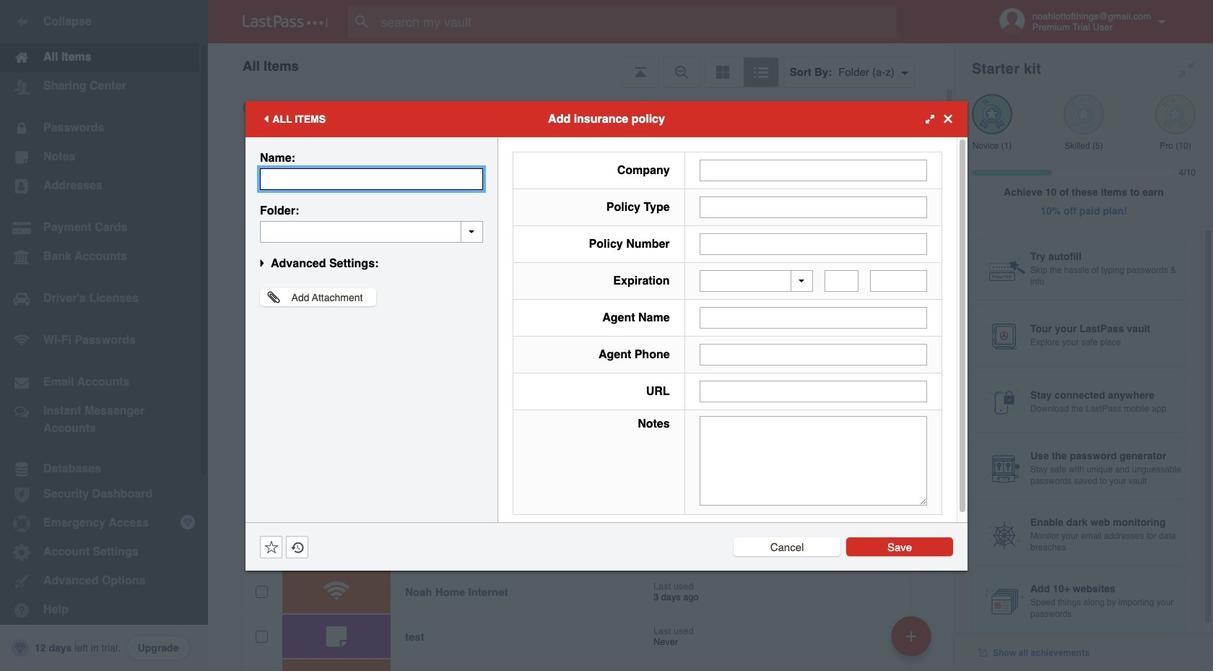 Task type: vqa. For each thing, say whether or not it's contained in the screenshot.
Main navigation navigation on the left
yes



Task type: locate. For each thing, give the bounding box(es) containing it.
None text field
[[700, 196, 928, 218], [260, 221, 483, 242], [871, 270, 928, 292], [700, 344, 928, 366], [700, 381, 928, 402], [700, 416, 928, 506], [700, 196, 928, 218], [260, 221, 483, 242], [871, 270, 928, 292], [700, 344, 928, 366], [700, 381, 928, 402], [700, 416, 928, 506]]

None text field
[[700, 159, 928, 181], [260, 168, 483, 190], [700, 233, 928, 255], [825, 270, 859, 292], [700, 307, 928, 329], [700, 159, 928, 181], [260, 168, 483, 190], [700, 233, 928, 255], [825, 270, 859, 292], [700, 307, 928, 329]]

Search search field
[[348, 6, 926, 38]]

new item image
[[907, 631, 917, 641]]

lastpass image
[[243, 15, 328, 28]]

main navigation navigation
[[0, 0, 208, 671]]

new item navigation
[[887, 612, 941, 671]]

search my vault text field
[[348, 6, 926, 38]]

vault options navigation
[[208, 43, 955, 87]]

dialog
[[246, 101, 968, 570]]



